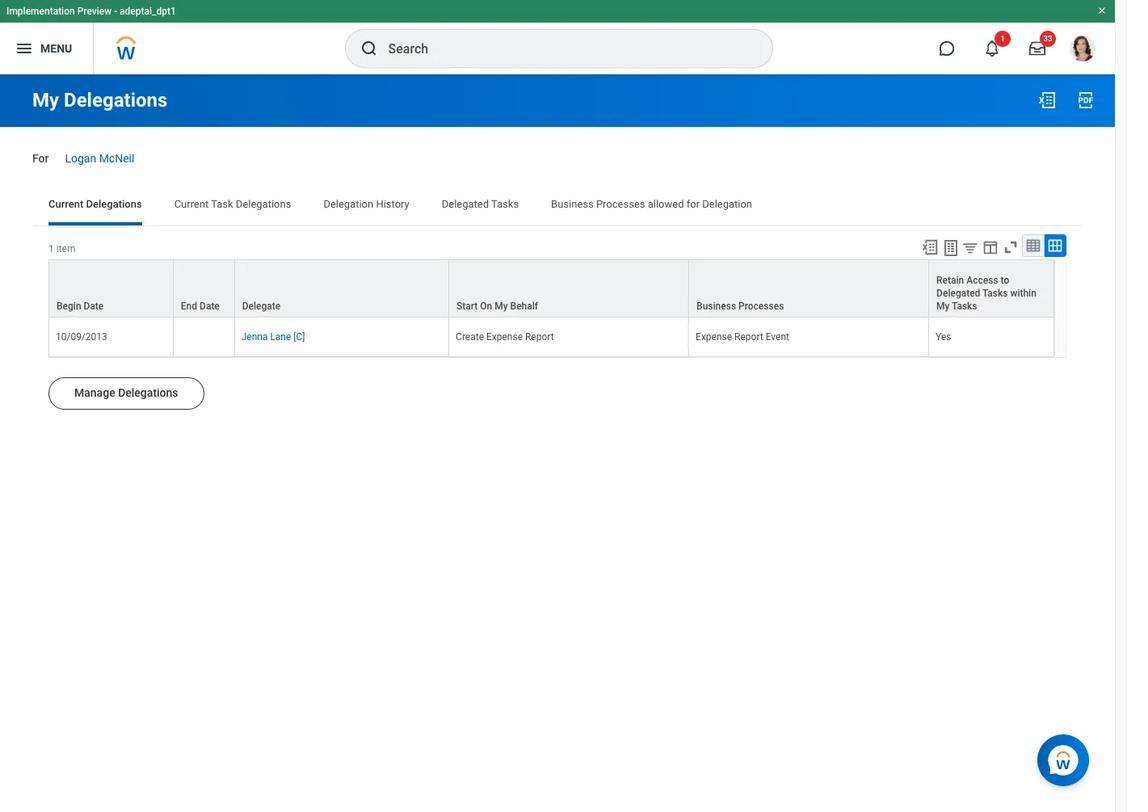 Task type: describe. For each thing, give the bounding box(es) containing it.
allowed
[[648, 198, 684, 210]]

business processes allowed for delegation
[[551, 198, 753, 210]]

implementation preview -   adeptai_dpt1
[[6, 6, 176, 17]]

to
[[1001, 275, 1010, 286]]

row containing retain access to delegated tasks within my tasks
[[49, 259, 1055, 318]]

1 horizontal spatial tasks
[[952, 301, 978, 312]]

adeptai_dpt1
[[120, 6, 176, 17]]

for
[[687, 198, 700, 210]]

start on my behalf button
[[450, 260, 689, 317]]

behalf
[[511, 301, 538, 312]]

current task delegations
[[174, 198, 291, 210]]

expense report event
[[696, 331, 790, 343]]

0 vertical spatial delegated
[[442, 198, 489, 210]]

toolbar inside 'my delegations' main content
[[914, 234, 1067, 259]]

0 horizontal spatial my
[[32, 89, 59, 112]]

my delegations main content
[[0, 74, 1116, 476]]

my delegations
[[32, 89, 168, 112]]

1 item
[[49, 243, 76, 254]]

retain
[[937, 275, 965, 286]]

current for current task delegations
[[174, 198, 209, 210]]

date for end date
[[200, 301, 220, 312]]

[c]
[[294, 331, 305, 343]]

begin
[[57, 301, 81, 312]]

jenna
[[241, 331, 268, 343]]

create expense report element
[[456, 328, 554, 343]]

logan mcneil
[[65, 152, 134, 165]]

item
[[56, 243, 76, 254]]

end date
[[181, 301, 220, 312]]

retain access to delegated tasks within my tasks
[[937, 275, 1037, 312]]

manage delegations
[[74, 386, 178, 399]]

start on my behalf
[[457, 301, 538, 312]]

delegations right task
[[236, 198, 291, 210]]

event
[[766, 331, 790, 343]]

jenna lane [c] link
[[241, 328, 305, 343]]

history
[[376, 198, 410, 210]]

jenna lane [c]
[[241, 331, 305, 343]]

business for business processes
[[697, 301, 737, 312]]

on
[[480, 301, 493, 312]]

expand table image
[[1048, 237, 1064, 254]]

2 expense from the left
[[696, 331, 733, 343]]

export to excel image for item
[[922, 238, 939, 256]]

current delegations
[[49, 198, 142, 210]]

notifications large image
[[985, 40, 1001, 57]]

1 for 1
[[1001, 34, 1006, 43]]

business processes
[[697, 301, 784, 312]]

logan mcneil link
[[65, 149, 134, 165]]

business processes button
[[690, 260, 929, 317]]

my inside retain access to delegated tasks within my tasks
[[937, 301, 950, 312]]

10/09/2013
[[56, 331, 107, 343]]

0 vertical spatial tasks
[[491, 198, 519, 210]]

delegations for manage delegations
[[118, 386, 178, 399]]

delegated inside retain access to delegated tasks within my tasks
[[937, 288, 981, 299]]



Task type: vqa. For each thing, say whether or not it's contained in the screenshot.
the bottommost THE 1
yes



Task type: locate. For each thing, give the bounding box(es) containing it.
0 vertical spatial business
[[551, 198, 594, 210]]

business inside tab list
[[551, 198, 594, 210]]

0 horizontal spatial current
[[49, 198, 83, 210]]

33 button
[[1020, 31, 1057, 66]]

report inside expense report event element
[[735, 331, 764, 343]]

0 horizontal spatial delegated
[[442, 198, 489, 210]]

0 vertical spatial processes
[[597, 198, 645, 210]]

1 inside button
[[1001, 34, 1006, 43]]

1 report from the left
[[525, 331, 554, 343]]

mcneil
[[99, 152, 134, 165]]

delegation left history
[[324, 198, 374, 210]]

report inside create expense report element
[[525, 331, 554, 343]]

delegations up mcneil
[[64, 89, 168, 112]]

date inside popup button
[[200, 301, 220, 312]]

1 vertical spatial processes
[[739, 301, 784, 312]]

end date button
[[174, 260, 234, 317]]

1 horizontal spatial processes
[[739, 301, 784, 312]]

date inside popup button
[[84, 301, 104, 312]]

delegated tasks
[[442, 198, 519, 210]]

current left task
[[174, 198, 209, 210]]

0 vertical spatial 1
[[1001, 34, 1006, 43]]

implementation
[[6, 6, 75, 17]]

2 report from the left
[[735, 331, 764, 343]]

1 horizontal spatial expense
[[696, 331, 733, 343]]

processes inside popup button
[[739, 301, 784, 312]]

1 button
[[975, 31, 1011, 66]]

click to view/edit grid preferences image
[[982, 238, 1000, 256]]

delegations right manage
[[118, 386, 178, 399]]

my down menu dropdown button
[[32, 89, 59, 112]]

-
[[114, 6, 117, 17]]

preview
[[77, 6, 112, 17]]

delegated
[[442, 198, 489, 210], [937, 288, 981, 299]]

processes for business processes allowed for delegation
[[597, 198, 645, 210]]

row
[[49, 259, 1055, 318], [49, 318, 1055, 357]]

expense down business processes on the right
[[696, 331, 733, 343]]

1 vertical spatial export to excel image
[[922, 238, 939, 256]]

delegated right history
[[442, 198, 489, 210]]

profile logan mcneil image
[[1070, 36, 1096, 65]]

processes left allowed
[[597, 198, 645, 210]]

1 expense from the left
[[487, 331, 523, 343]]

delegations
[[64, 89, 168, 112], [86, 198, 142, 210], [236, 198, 291, 210], [118, 386, 178, 399]]

tab list
[[32, 187, 1083, 225]]

retain access to delegated tasks within my tasks button
[[930, 260, 1054, 317]]

export to excel image
[[1038, 91, 1057, 110], [922, 238, 939, 256]]

export to excel image for delegations
[[1038, 91, 1057, 110]]

for
[[32, 152, 49, 165]]

1 inside 'my delegations' main content
[[49, 243, 54, 254]]

1 horizontal spatial export to excel image
[[1038, 91, 1057, 110]]

1 horizontal spatial date
[[200, 301, 220, 312]]

1 horizontal spatial 1
[[1001, 34, 1006, 43]]

my
[[32, 89, 59, 112], [495, 301, 508, 312], [937, 301, 950, 312]]

logan
[[65, 152, 96, 165]]

0 horizontal spatial tasks
[[491, 198, 519, 210]]

expense down start on my behalf
[[487, 331, 523, 343]]

search image
[[359, 39, 379, 58]]

2 delegation from the left
[[703, 198, 753, 210]]

1 horizontal spatial delegated
[[937, 288, 981, 299]]

delegation
[[324, 198, 374, 210], [703, 198, 753, 210]]

1 vertical spatial delegated
[[937, 288, 981, 299]]

date right begin
[[84, 301, 104, 312]]

yes
[[936, 331, 952, 343]]

task
[[211, 198, 233, 210]]

Search Workday  search field
[[388, 31, 739, 66]]

menu button
[[0, 23, 93, 74]]

begin date
[[57, 301, 104, 312]]

2 horizontal spatial tasks
[[983, 288, 1008, 299]]

1 current from the left
[[49, 198, 83, 210]]

row containing 10/09/2013
[[49, 318, 1055, 357]]

delegation right for
[[703, 198, 753, 210]]

date right end
[[200, 301, 220, 312]]

0 horizontal spatial export to excel image
[[922, 238, 939, 256]]

processes
[[597, 198, 645, 210], [739, 301, 784, 312]]

within
[[1011, 288, 1037, 299]]

1 horizontal spatial business
[[697, 301, 737, 312]]

select to filter grid data image
[[962, 239, 980, 256]]

2 row from the top
[[49, 318, 1055, 357]]

expense report event element
[[696, 328, 790, 343]]

begin date button
[[49, 260, 173, 317]]

date
[[84, 301, 104, 312], [200, 301, 220, 312]]

1 date from the left
[[84, 301, 104, 312]]

delegate
[[242, 301, 281, 312]]

processes inside tab list
[[597, 198, 645, 210]]

create
[[456, 331, 484, 343]]

manage delegations button
[[49, 377, 204, 410]]

start
[[457, 301, 478, 312]]

current up item
[[49, 198, 83, 210]]

0 horizontal spatial processes
[[597, 198, 645, 210]]

processes for business processes
[[739, 301, 784, 312]]

tab list inside 'my delegations' main content
[[32, 187, 1083, 225]]

fullscreen image
[[1002, 238, 1020, 256]]

33
[[1044, 34, 1053, 43]]

0 horizontal spatial business
[[551, 198, 594, 210]]

report left event
[[735, 331, 764, 343]]

create expense report
[[456, 331, 554, 343]]

export to excel image left the view printable version (pdf) icon
[[1038, 91, 1057, 110]]

1 horizontal spatial my
[[495, 301, 508, 312]]

1 vertical spatial tasks
[[983, 288, 1008, 299]]

1 left item
[[49, 243, 54, 254]]

2 horizontal spatial my
[[937, 301, 950, 312]]

justify image
[[15, 39, 34, 58]]

report down 'behalf'
[[525, 331, 554, 343]]

2 date from the left
[[200, 301, 220, 312]]

view printable version (pdf) image
[[1077, 91, 1096, 110]]

tab list containing current delegations
[[32, 187, 1083, 225]]

date for begin date
[[84, 301, 104, 312]]

1 horizontal spatial delegation
[[703, 198, 753, 210]]

menu banner
[[0, 0, 1116, 74]]

1 horizontal spatial current
[[174, 198, 209, 210]]

1 row from the top
[[49, 259, 1055, 318]]

1 vertical spatial business
[[697, 301, 737, 312]]

current for current delegations
[[49, 198, 83, 210]]

delegations down mcneil
[[86, 198, 142, 210]]

current
[[49, 198, 83, 210], [174, 198, 209, 210]]

row down 'behalf'
[[49, 318, 1055, 357]]

cell inside 'my delegations' main content
[[174, 318, 235, 357]]

1 right 'notifications large' icon
[[1001, 34, 1006, 43]]

business
[[551, 198, 594, 210], [697, 301, 737, 312]]

manage
[[74, 386, 115, 399]]

delegations for my delegations
[[64, 89, 168, 112]]

table image
[[1026, 237, 1042, 254]]

processes up expense report event element
[[739, 301, 784, 312]]

my right "on" at left
[[495, 301, 508, 312]]

access
[[967, 275, 999, 286]]

tasks
[[491, 198, 519, 210], [983, 288, 1008, 299], [952, 301, 978, 312]]

report
[[525, 331, 554, 343], [735, 331, 764, 343]]

toolbar
[[914, 234, 1067, 259]]

cell
[[174, 318, 235, 357]]

2 current from the left
[[174, 198, 209, 210]]

1
[[1001, 34, 1006, 43], [49, 243, 54, 254]]

inbox large image
[[1030, 40, 1046, 57]]

0 horizontal spatial expense
[[487, 331, 523, 343]]

1 for 1 item
[[49, 243, 54, 254]]

delegate button
[[235, 260, 449, 317]]

expense
[[487, 331, 523, 343], [696, 331, 733, 343]]

delegations inside 'button'
[[118, 386, 178, 399]]

delegated down retain
[[937, 288, 981, 299]]

1 delegation from the left
[[324, 198, 374, 210]]

1 horizontal spatial report
[[735, 331, 764, 343]]

0 horizontal spatial date
[[84, 301, 104, 312]]

close environment banner image
[[1098, 6, 1108, 15]]

0 horizontal spatial 1
[[49, 243, 54, 254]]

lane
[[270, 331, 291, 343]]

delegation history
[[324, 198, 410, 210]]

business inside business processes popup button
[[697, 301, 737, 312]]

export to worksheets image
[[942, 238, 961, 258]]

row up create expense report element
[[49, 259, 1055, 318]]

0 vertical spatial export to excel image
[[1038, 91, 1057, 110]]

delegations for current delegations
[[86, 198, 142, 210]]

end
[[181, 301, 197, 312]]

1 vertical spatial 1
[[49, 243, 54, 254]]

menu
[[40, 42, 72, 55]]

my down retain
[[937, 301, 950, 312]]

0 horizontal spatial delegation
[[324, 198, 374, 210]]

2 vertical spatial tasks
[[952, 301, 978, 312]]

0 horizontal spatial report
[[525, 331, 554, 343]]

export to excel image left export to worksheets icon on the top right of the page
[[922, 238, 939, 256]]

business for business processes allowed for delegation
[[551, 198, 594, 210]]



